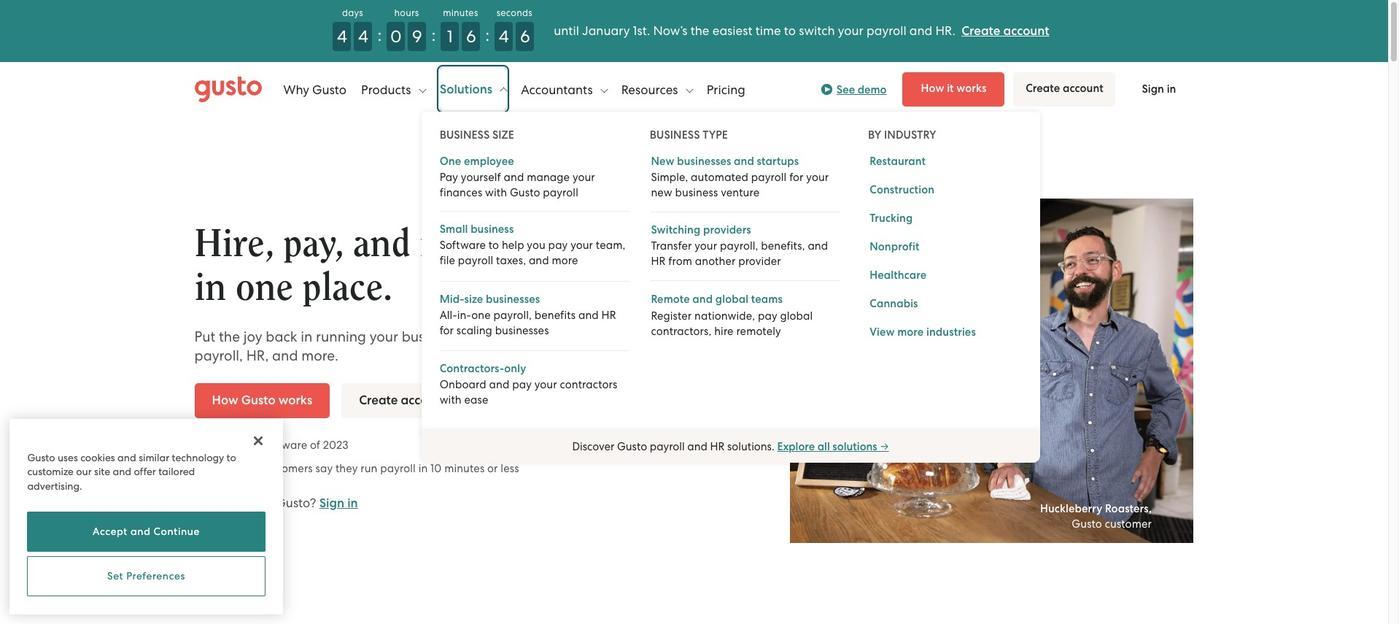 Task type: locate. For each thing, give the bounding box(es) containing it.
team
[[634, 225, 713, 263]]

hr left the solutions.
[[711, 440, 725, 453]]

onboard
[[440, 378, 487, 391]]

and up the 'reduce'
[[579, 308, 599, 322]]

new
[[651, 186, 673, 199]]

remote
[[651, 292, 690, 305]]

1 horizontal spatial payroll,
[[494, 308, 532, 322]]

1 horizontal spatial create account
[[1026, 82, 1104, 95]]

0 vertical spatial one
[[236, 268, 293, 307]]

small business software to help you pay your team, file payroll taxes, and more
[[440, 223, 626, 267]]

2 horizontal spatial with
[[659, 328, 687, 345]]

to inside until january 1st. now's the easiest time to switch your payroll and hr. create account
[[784, 23, 796, 38]]

accountants button
[[521, 68, 608, 111]]

one inside hire, pay, and manage your team all in one place.
[[236, 268, 293, 307]]

0 vertical spatial the
[[691, 23, 710, 38]]

0 horizontal spatial more
[[552, 254, 578, 267]]

for down startups
[[790, 170, 804, 184]]

1 horizontal spatial one
[[472, 308, 491, 322]]

gusto inside one employee pay yourself and manage your finances with gusto payroll
[[510, 186, 540, 199]]

0 horizontal spatial 6
[[466, 26, 476, 47]]

business up the new
[[650, 128, 700, 141]]

0 vertical spatial more
[[552, 254, 578, 267]]

1 vertical spatial hr
[[602, 308, 616, 322]]

6 right 1
[[466, 26, 476, 47]]

business inside small business software to help you pay your team, file payroll taxes, and more
[[471, 223, 514, 236]]

: right 1
[[486, 25, 490, 45]]

hr.
[[936, 23, 956, 38]]

yourself
[[461, 170, 501, 184]]

how it works
[[921, 82, 987, 95]]

1 vertical spatial automated
[[690, 328, 764, 345]]

gusto down hr, on the bottom left of the page
[[241, 392, 276, 408]]

one up joy
[[236, 268, 293, 307]]

in
[[1168, 82, 1177, 96], [195, 268, 226, 307], [301, 328, 313, 345], [419, 462, 428, 475], [348, 495, 358, 511]]

1 horizontal spatial sign
[[1143, 82, 1165, 96]]

businesses
[[677, 154, 732, 168], [486, 292, 540, 305], [495, 324, 549, 337]]

and left the solutions.
[[688, 440, 708, 453]]

solutions
[[440, 81, 496, 97]]

1 horizontal spatial to
[[489, 239, 499, 252]]

place.
[[303, 268, 393, 307]]

more inside small business software to help you pay your team, file payroll taxes, and more
[[552, 254, 578, 267]]

1 business from the left
[[440, 128, 490, 141]]

your
[[838, 23, 864, 38], [573, 170, 595, 184], [807, 170, 829, 184], [553, 225, 625, 263], [571, 239, 593, 252], [695, 239, 718, 252], [370, 328, 398, 345], [535, 378, 557, 391]]

1 horizontal spatial software
[[440, 239, 486, 252]]

to right time
[[784, 23, 796, 38]]

remotely
[[737, 324, 781, 338]]

0 horizontal spatial business
[[440, 128, 490, 141]]

and up nationwide,
[[693, 292, 713, 305]]

finances
[[440, 186, 483, 199]]

one inside mid-size businesses all-in-one payroll, benefits and hr for scaling businesses
[[472, 308, 491, 322]]

0 horizontal spatial one
[[236, 268, 293, 307]]

payroll inside the new businesses and startups simple, automated payroll for your new business venture
[[752, 170, 787, 184]]

2 vertical spatial businesses
[[495, 324, 549, 337]]

account
[[1004, 23, 1050, 39], [1063, 82, 1104, 95], [401, 392, 447, 408]]

2 vertical spatial create
[[359, 392, 398, 408]]

pay down only
[[512, 378, 532, 391]]

businesses up 'faster'
[[486, 292, 540, 305]]

provider
[[739, 254, 781, 267]]

the right now's
[[691, 23, 710, 38]]

1 horizontal spatial size
[[493, 128, 514, 141]]

minutes up 1
[[443, 7, 478, 18]]

0 vertical spatial pay
[[549, 239, 568, 252]]

0 vertical spatial with
[[485, 186, 507, 199]]

1 vertical spatial businesses
[[486, 292, 540, 305]]

0 vertical spatial automated
[[691, 170, 749, 184]]

0 vertical spatial create account
[[1026, 82, 1104, 95]]

and inside mid-size businesses all-in-one payroll, benefits and hr for scaling businesses
[[579, 308, 599, 322]]

of right out
[[239, 462, 249, 475]]

1 vertical spatial all
[[818, 440, 830, 453]]

with down yourself
[[485, 186, 507, 199]]

2 horizontal spatial payroll,
[[720, 239, 759, 252]]

0 vertical spatial to
[[784, 23, 796, 38]]

and down the employee
[[504, 170, 524, 184]]

seconds
[[497, 7, 533, 18]]

venture
[[721, 186, 760, 199]]

pay
[[440, 170, 458, 184]]

1 horizontal spatial :
[[432, 25, 436, 45]]

payroll, up 'faster'
[[494, 308, 532, 322]]

employee
[[464, 154, 514, 168]]

payroll, down put
[[195, 347, 243, 364]]

0 horizontal spatial account
[[401, 392, 447, 408]]

2 horizontal spatial create
[[1026, 82, 1061, 95]]

gusto image image
[[791, 199, 1194, 543]]

industries
[[927, 325, 976, 338]]

automated up venture
[[691, 170, 749, 184]]

1 vertical spatial more
[[898, 325, 924, 338]]

1 vertical spatial size
[[465, 292, 483, 305]]

0 vertical spatial for
[[790, 170, 804, 184]]

1 vertical spatial software
[[261, 438, 307, 452]]

reduce
[[571, 328, 615, 345]]

1 vertical spatial works
[[279, 392, 312, 408]]

pay inside the remote and global teams register nationwide, pay global contractors, hire remotely
[[758, 309, 778, 322]]

cannabis
[[870, 297, 919, 310]]

0 vertical spatial create
[[962, 23, 1001, 39]]

hr down transfer
[[651, 254, 666, 267]]

main element
[[195, 68, 1194, 463]]

0 horizontal spatial create account
[[359, 392, 447, 408]]

to inside gusto uses cookies and similar technology to customize our site and offer tailored advertising.
[[227, 451, 236, 463]]

works up '#1 payroll software of 2023'
[[279, 392, 312, 408]]

2 horizontal spatial account
[[1063, 82, 1104, 95]]

1 horizontal spatial pay
[[549, 239, 568, 252]]

gusto down huckleberry
[[1072, 518, 1103, 531]]

2 horizontal spatial pay
[[758, 309, 778, 322]]

new
[[651, 154, 675, 168]]

of left 2023
[[310, 438, 320, 452]]

2 vertical spatial with
[[440, 393, 462, 406]]

1 horizontal spatial hr
[[651, 254, 666, 267]]

one up scaling on the bottom of the page
[[472, 308, 491, 322]]

payroll, down providers
[[720, 239, 759, 252]]

size
[[493, 128, 514, 141], [465, 292, 483, 305]]

manage inside hire, pay, and manage your team all in one place.
[[420, 225, 543, 263]]

create account link
[[962, 23, 1050, 39], [1014, 72, 1116, 107], [342, 383, 465, 418]]

2 horizontal spatial :
[[486, 25, 490, 45]]

6
[[466, 26, 476, 47], [520, 26, 530, 47]]

file
[[440, 254, 455, 267]]

to inside small business software to help you pay your team, file payroll taxes, and more
[[489, 239, 499, 252]]

gusto uses cookies and similar technology to customize our site and offer tailored advertising.
[[27, 451, 236, 492]]

: for 4
[[378, 25, 382, 45]]

automated inside put the joy back in running your business. work faster and reduce errors with automated payroll, hr, and more.
[[690, 328, 764, 345]]

2 business from the left
[[650, 128, 700, 141]]

hire
[[715, 324, 734, 338]]

roasters,
[[1106, 502, 1152, 515]]

all right "explore"
[[818, 440, 830, 453]]

your inside switching providers transfer your payroll, benefits, and hr from another provider
[[695, 239, 718, 252]]

1 vertical spatial the
[[219, 328, 240, 345]]

pay inside small business software to help you pay your team, file payroll taxes, and more
[[549, 239, 568, 252]]

pay for global
[[758, 309, 778, 322]]

preferences
[[126, 570, 185, 582]]

software for business
[[440, 239, 486, 252]]

for inside the new businesses and startups simple, automated payroll for your new business venture
[[790, 170, 804, 184]]

for inside mid-size businesses all-in-one payroll, benefits and hr for scaling businesses
[[440, 324, 454, 337]]

0 horizontal spatial for
[[440, 324, 454, 337]]

0 horizontal spatial software
[[261, 438, 307, 452]]

global down the teams
[[781, 309, 813, 322]]

software for payroll
[[261, 438, 307, 452]]

providers
[[704, 223, 752, 236]]

create inside main element
[[1026, 82, 1061, 95]]

demo
[[858, 83, 887, 96]]

1 horizontal spatial sign in link
[[1125, 73, 1194, 106]]

0 vertical spatial all
[[722, 225, 761, 263]]

3 : from the left
[[486, 25, 490, 45]]

only
[[505, 362, 526, 375]]

manage inside one employee pay yourself and manage your finances with gusto payroll
[[527, 170, 570, 184]]

1 vertical spatial create
[[1026, 82, 1061, 95]]

2 vertical spatial pay
[[512, 378, 532, 391]]

in inside hire, pay, and manage your team all in one place.
[[195, 268, 226, 307]]

to left help on the left top of the page
[[489, 239, 499, 252]]

size for mid-
[[465, 292, 483, 305]]

discover gusto payroll and hr solutions. explore all solutions →
[[573, 440, 890, 453]]

6 for 1
[[466, 26, 476, 47]]

2 horizontal spatial hr
[[711, 440, 725, 453]]

0 vertical spatial of
[[310, 438, 320, 452]]

minutes left or at the bottom left of page
[[445, 462, 485, 475]]

0 horizontal spatial the
[[219, 328, 240, 345]]

and down benefits
[[541, 328, 567, 345]]

software up customers
[[261, 438, 307, 452]]

1 vertical spatial one
[[472, 308, 491, 322]]

and right benefits,
[[808, 239, 829, 252]]

and inside until january 1st. now's the easiest time to switch your payroll and hr. create account
[[910, 23, 933, 38]]

with down onboard
[[440, 393, 462, 406]]

of
[[310, 438, 320, 452], [239, 462, 249, 475]]

with inside put the joy back in running your business. work faster and reduce errors with automated payroll, hr, and more.
[[659, 328, 687, 345]]

solutions button
[[440, 68, 508, 111]]

0 horizontal spatial all
[[722, 225, 761, 263]]

0 vertical spatial sign in link
[[1125, 73, 1194, 106]]

simple,
[[651, 170, 689, 184]]

works for how gusto works
[[279, 392, 312, 408]]

works right it
[[957, 82, 987, 95]]

business
[[676, 186, 719, 199], [471, 223, 514, 236]]

0 vertical spatial sign
[[1143, 82, 1165, 96]]

0 vertical spatial manage
[[527, 170, 570, 184]]

to right #1 in the bottom left of the page
[[227, 451, 236, 463]]

1 horizontal spatial business
[[650, 128, 700, 141]]

2 6 from the left
[[520, 26, 530, 47]]

with inside one employee pay yourself and manage your finances with gusto payroll
[[485, 186, 507, 199]]

for down all-
[[440, 324, 454, 337]]

gusto right why
[[312, 82, 347, 97]]

works for how it works
[[957, 82, 987, 95]]

businesses down benefits
[[495, 324, 549, 337]]

and right "accept"
[[131, 526, 151, 537]]

by
[[868, 128, 882, 141]]

the left joy
[[219, 328, 240, 345]]

0 vertical spatial hr
[[651, 254, 666, 267]]

contractors
[[560, 378, 618, 391]]

1 vertical spatial with
[[659, 328, 687, 345]]

: left 1
[[432, 25, 436, 45]]

by industry
[[868, 128, 937, 141]]

1 horizontal spatial account
[[1004, 23, 1050, 39]]

size inside mid-size businesses all-in-one payroll, benefits and hr for scaling businesses
[[465, 292, 483, 305]]

businesses down 'type'
[[677, 154, 732, 168]]

pay right the you at the top of the page
[[549, 239, 568, 252]]

6 down seconds
[[520, 26, 530, 47]]

business down simple, on the left top of the page
[[676, 186, 719, 199]]

more
[[552, 254, 578, 267], [898, 325, 924, 338]]

1 horizontal spatial for
[[790, 170, 804, 184]]

0 vertical spatial works
[[957, 82, 987, 95]]

0 horizontal spatial how
[[212, 392, 238, 408]]

2 vertical spatial to
[[227, 451, 236, 463]]

1 6 from the left
[[466, 26, 476, 47]]

and up venture
[[734, 154, 755, 168]]

tiny image
[[825, 87, 831, 92]]

size up in-
[[465, 292, 483, 305]]

0 horizontal spatial pay
[[512, 378, 532, 391]]

view
[[870, 325, 895, 338]]

→
[[880, 440, 890, 453]]

1 horizontal spatial with
[[485, 186, 507, 199]]

software down small
[[440, 239, 486, 252]]

1 vertical spatial payroll,
[[494, 308, 532, 322]]

1 vertical spatial how
[[212, 392, 238, 408]]

gusto up customize
[[27, 451, 55, 463]]

0 vertical spatial minutes
[[443, 7, 478, 18]]

contractors,
[[651, 324, 712, 338]]

: for 6
[[486, 25, 490, 45]]

pay down the teams
[[758, 309, 778, 322]]

construction
[[870, 183, 935, 196]]

payroll inside until january 1st. now's the easiest time to switch your payroll and hr. create account
[[867, 23, 907, 38]]

2 vertical spatial hr
[[711, 440, 725, 453]]

9
[[412, 26, 422, 47]]

0 horizontal spatial with
[[440, 393, 462, 406]]

industry
[[885, 128, 937, 141]]

2 : from the left
[[432, 25, 436, 45]]

all left benefits,
[[722, 225, 761, 263]]

explore
[[778, 440, 815, 453]]

and right site
[[113, 466, 131, 477]]

0 horizontal spatial payroll,
[[195, 347, 243, 364]]

: left 0
[[378, 25, 382, 45]]

1 vertical spatial for
[[440, 324, 454, 337]]

how left it
[[921, 82, 945, 95]]

already using gusto? sign in
[[195, 495, 358, 511]]

0 vertical spatial global
[[716, 292, 749, 305]]

new businesses and startups simple, automated payroll for your new business venture
[[651, 154, 829, 199]]

gusto inside huckleberry roasters, gusto customer
[[1072, 518, 1103, 531]]

create
[[962, 23, 1001, 39], [1026, 82, 1061, 95], [359, 392, 398, 408]]

online payroll services, hr, and benefits | gusto image
[[195, 76, 262, 103]]

0 horizontal spatial of
[[239, 462, 249, 475]]

trucking
[[870, 211, 913, 224]]

1 vertical spatial global
[[781, 309, 813, 322]]

0 vertical spatial how
[[921, 82, 945, 95]]

the
[[691, 23, 710, 38], [219, 328, 240, 345]]

software inside small business software to help you pay your team, file payroll taxes, and more
[[440, 239, 486, 252]]

works inside main element
[[957, 82, 987, 95]]

switching
[[651, 223, 701, 236]]

business size
[[440, 128, 514, 141]]

register
[[651, 309, 692, 322]]

huckleberry
[[1041, 502, 1103, 515]]

sign in link inside main element
[[1125, 73, 1194, 106]]

business up help on the left top of the page
[[471, 223, 514, 236]]

why
[[284, 82, 309, 97]]

until january 1st. now's the easiest time to switch your payroll and hr. create account
[[554, 23, 1050, 39]]

software
[[440, 239, 486, 252], [261, 438, 307, 452]]

for
[[790, 170, 804, 184], [440, 324, 454, 337]]

more right view
[[898, 325, 924, 338]]

it
[[947, 82, 954, 95]]

and down only
[[489, 378, 510, 391]]

hr,
[[246, 347, 269, 364]]

startups
[[757, 154, 799, 168]]

and down the you at the top of the page
[[529, 254, 549, 267]]

automated down nationwide,
[[690, 328, 764, 345]]

0 horizontal spatial hr
[[602, 308, 616, 322]]

1 horizontal spatial create
[[962, 23, 1001, 39]]

how inside main element
[[921, 82, 945, 95]]

products button
[[361, 68, 426, 111]]

in inside put the joy back in running your business. work faster and reduce errors with automated payroll, hr, and more.
[[301, 328, 313, 345]]

size up the employee
[[493, 128, 514, 141]]

gusto down the employee
[[510, 186, 540, 199]]

automated inside the new businesses and startups simple, automated payroll for your new business venture
[[691, 170, 749, 184]]

business up one
[[440, 128, 490, 141]]

business type
[[650, 128, 728, 141]]

all inside main element
[[818, 440, 830, 453]]

how up #1 in the bottom left of the page
[[212, 392, 238, 408]]

0 vertical spatial size
[[493, 128, 514, 141]]

hr up the 'reduce'
[[602, 308, 616, 322]]

1 horizontal spatial the
[[691, 23, 710, 38]]

and up place.
[[353, 225, 411, 263]]

put the joy back in running your business. work faster and reduce errors with automated payroll, hr, and more.
[[195, 328, 764, 364]]

1 vertical spatial sign in link
[[319, 495, 358, 511]]

payroll, inside mid-size businesses all-in-one payroll, benefits and hr for scaling businesses
[[494, 308, 532, 322]]

see demo
[[837, 83, 887, 96]]

global up nationwide,
[[716, 292, 749, 305]]

similar
[[139, 451, 169, 463]]

more right taxes,
[[552, 254, 578, 267]]

automated
[[691, 170, 749, 184], [690, 328, 764, 345]]

and left hr.
[[910, 23, 933, 38]]

trucking link
[[863, 203, 917, 226]]

the inside until january 1st. now's the easiest time to switch your payroll and hr. create account
[[691, 23, 710, 38]]

accept
[[93, 526, 128, 537]]

with down register in the left of the page
[[659, 328, 687, 345]]

0 horizontal spatial size
[[465, 292, 483, 305]]

1 vertical spatial business
[[471, 223, 514, 236]]

0 horizontal spatial create
[[359, 392, 398, 408]]

1 horizontal spatial how
[[921, 82, 945, 95]]

2 horizontal spatial to
[[784, 23, 796, 38]]

1 : from the left
[[378, 25, 382, 45]]

sign in
[[1143, 82, 1177, 96]]

2 vertical spatial payroll,
[[195, 347, 243, 364]]



Task type: describe. For each thing, give the bounding box(es) containing it.
why gusto link
[[284, 68, 347, 111]]

10
[[431, 462, 442, 475]]

1
[[447, 26, 453, 47]]

another
[[695, 254, 736, 267]]

payroll inside one employee pay yourself and manage your finances with gusto payroll
[[543, 186, 579, 199]]

mid-size businesses all-in-one payroll, benefits and hr for scaling businesses
[[440, 292, 616, 337]]

now's
[[654, 23, 688, 38]]

discover
[[573, 440, 615, 453]]

hours
[[394, 7, 419, 18]]

switching providers transfer your payroll, benefits, and hr from another provider
[[651, 223, 829, 267]]

create account inside main element
[[1026, 82, 1104, 95]]

0 vertical spatial account
[[1004, 23, 1050, 39]]

and inside button
[[131, 526, 151, 537]]

your inside the new businesses and startups simple, automated payroll for your new business venture
[[807, 170, 829, 184]]

: for 9
[[432, 25, 436, 45]]

more inside view more industries link
[[898, 325, 924, 338]]

sign inside main element
[[1143, 82, 1165, 96]]

gusto inside gusto uses cookies and similar technology to customize our site and offer tailored advertising.
[[27, 451, 55, 463]]

how for how gusto works
[[212, 392, 238, 408]]

joy
[[244, 328, 262, 345]]

restaurant link
[[863, 146, 930, 169]]

how it works link
[[903, 72, 1005, 107]]

construction link
[[863, 174, 939, 197]]

taxes,
[[496, 254, 526, 267]]

your inside until january 1st. now's the easiest time to switch your payroll and hr. create account
[[838, 23, 864, 38]]

account inside main element
[[1063, 82, 1104, 95]]

team,
[[596, 239, 626, 252]]

how for how it works
[[921, 82, 945, 95]]

your inside contractors-only onboard and pay your contractors with ease
[[535, 378, 557, 391]]

products
[[361, 82, 414, 97]]

help
[[502, 239, 524, 252]]

3
[[210, 462, 217, 475]]

healthcare link
[[863, 259, 931, 283]]

your inside small business software to help you pay your team, file payroll taxes, and more
[[571, 239, 593, 252]]

put
[[195, 328, 216, 345]]

accept and continue
[[93, 526, 200, 537]]

our
[[76, 466, 92, 477]]

using
[[242, 495, 273, 510]]

pay inside contractors-only onboard and pay your contractors with ease
[[512, 378, 532, 391]]

cookies
[[80, 451, 115, 463]]

businesses inside the new businesses and startups simple, automated payroll for your new business venture
[[677, 154, 732, 168]]

size for business
[[493, 128, 514, 141]]

or
[[488, 462, 498, 475]]

gusto?
[[276, 495, 316, 510]]

payroll inside small business software to help you pay your team, file payroll taxes, and more
[[458, 254, 494, 267]]

1 horizontal spatial of
[[310, 438, 320, 452]]

business for business size
[[440, 128, 490, 141]]

payroll, inside switching providers transfer your payroll, benefits, and hr from another provider
[[720, 239, 759, 252]]

why gusto
[[284, 82, 347, 97]]

and inside switching providers transfer your payroll, benefits, and hr from another provider
[[808, 239, 829, 252]]

hr inside mid-size businesses all-in-one payroll, benefits and hr for scaling businesses
[[602, 308, 616, 322]]

1 vertical spatial create account link
[[1014, 72, 1116, 107]]

2 vertical spatial account
[[401, 392, 447, 408]]

easiest
[[713, 23, 753, 38]]

your inside hire, pay, and manage your team all in one place.
[[553, 225, 625, 263]]

and down back
[[272, 347, 298, 364]]

work
[[463, 328, 497, 345]]

how gusto works link
[[195, 383, 330, 418]]

from
[[669, 254, 693, 267]]

2023
[[323, 438, 349, 452]]

nonprofit
[[870, 240, 920, 253]]

with inside contractors-only onboard and pay your contractors with ease
[[440, 393, 462, 406]]

1st.
[[633, 23, 651, 38]]

business inside the new businesses and startups simple, automated payroll for your new business venture
[[676, 186, 719, 199]]

faster
[[501, 328, 538, 345]]

pay for your
[[549, 239, 568, 252]]

see demo link
[[821, 81, 887, 98]]

pricing link
[[707, 68, 746, 111]]

remote and global teams register nationwide, pay global contractors, hire remotely
[[651, 292, 813, 338]]

out
[[219, 462, 236, 475]]

your inside put the joy back in running your business. work faster and reduce errors with automated payroll, hr, and more.
[[370, 328, 398, 345]]

nonprofit link
[[863, 231, 924, 254]]

and inside small business software to help you pay your team, file payroll taxes, and more
[[529, 254, 549, 267]]

resources button
[[622, 68, 694, 111]]

1 vertical spatial minutes
[[445, 462, 485, 475]]

payroll, inside put the joy back in running your business. work faster and reduce errors with automated payroll, hr, and more.
[[195, 347, 243, 364]]

back
[[266, 328, 297, 345]]

transfer
[[651, 239, 692, 252]]

0
[[391, 26, 402, 47]]

customize
[[27, 466, 74, 477]]

technology
[[172, 451, 224, 463]]

one employee pay yourself and manage your finances with gusto payroll
[[440, 154, 595, 199]]

scaling
[[457, 324, 493, 337]]

continue
[[154, 526, 200, 537]]

in inside sign in link
[[1168, 82, 1177, 96]]

set
[[107, 570, 123, 582]]

and inside one employee pay yourself and manage your finances with gusto payroll
[[504, 170, 524, 184]]

and inside hire, pay, and manage your team all in one place.
[[353, 225, 411, 263]]

the inside put the joy back in running your business. work faster and reduce errors with automated payroll, hr, and more.
[[219, 328, 240, 345]]

1 vertical spatial create account
[[359, 392, 447, 408]]

errors
[[619, 328, 656, 345]]

0 horizontal spatial sign in link
[[319, 495, 358, 511]]

resources
[[622, 82, 681, 97]]

benefits
[[535, 308, 576, 322]]

mid-
[[440, 292, 465, 305]]

say
[[316, 462, 333, 475]]

benefits,
[[761, 239, 806, 252]]

and inside the remote and global teams register nationwide, pay global contractors, hire remotely
[[693, 292, 713, 305]]

hire,
[[195, 225, 274, 263]]

more.
[[302, 347, 339, 364]]

your inside one employee pay yourself and manage your finances with gusto payroll
[[573, 170, 595, 184]]

customers
[[261, 462, 313, 475]]

contractors-only onboard and pay your contractors with ease
[[440, 362, 618, 406]]

6 for 4
[[520, 26, 530, 47]]

contractors-
[[440, 362, 505, 375]]

already
[[195, 495, 239, 510]]

3 out of 4 customers say they run payroll in 10 minutes or less
[[208, 462, 519, 475]]

hire, pay, and manage your team all in one place.
[[195, 225, 761, 307]]

teams
[[752, 292, 783, 305]]

explore all solutions → link
[[778, 438, 890, 456]]

2 vertical spatial create account link
[[342, 383, 465, 418]]

all inside hire, pay, and manage your team all in one place.
[[722, 225, 761, 263]]

0 horizontal spatial sign
[[319, 495, 345, 511]]

small
[[440, 223, 468, 236]]

accountants
[[521, 82, 596, 97]]

business for business type
[[650, 128, 700, 141]]

0 vertical spatial create account link
[[962, 23, 1050, 39]]

1 vertical spatial of
[[239, 462, 249, 475]]

#1 payroll software of 2023
[[208, 438, 349, 452]]

uses
[[58, 451, 78, 463]]

switch
[[799, 23, 835, 38]]

hr inside switching providers transfer your payroll, benefits, and hr from another provider
[[651, 254, 666, 267]]

until
[[554, 23, 579, 38]]

one
[[440, 154, 461, 168]]

and up the offer
[[118, 451, 136, 463]]

restaurant
[[870, 154, 926, 168]]

and inside contractors-only onboard and pay your contractors with ease
[[489, 378, 510, 391]]

and inside the new businesses and startups simple, automated payroll for your new business venture
[[734, 154, 755, 168]]

gusto right discover
[[617, 440, 647, 453]]



Task type: vqa. For each thing, say whether or not it's contained in the screenshot.


